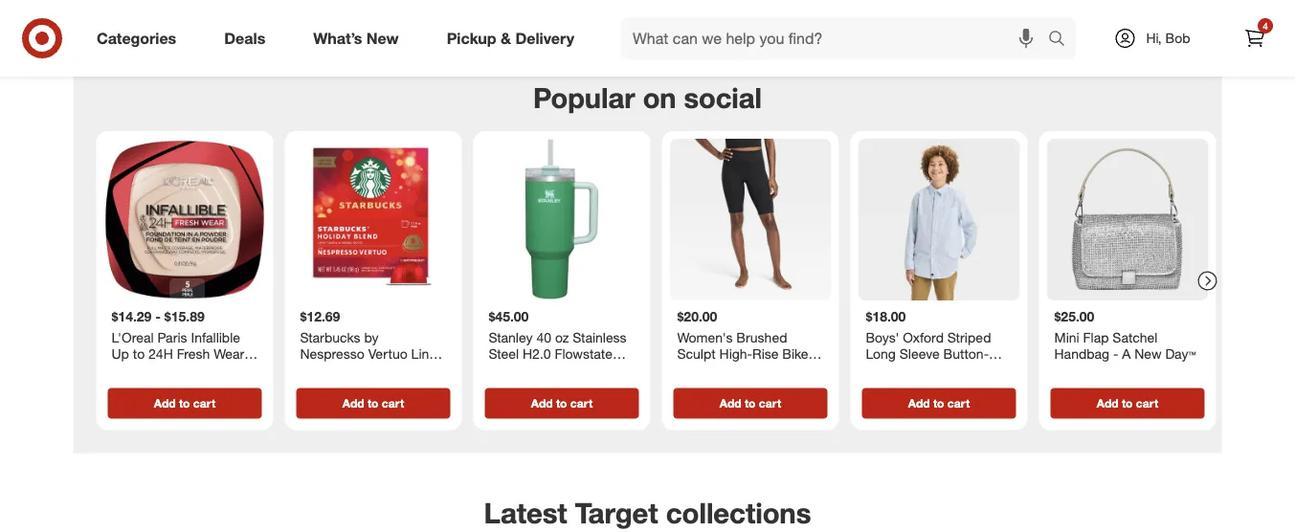 Task type: vqa. For each thing, say whether or not it's contained in the screenshot.
Sleeve
yes



Task type: describe. For each thing, give the bounding box(es) containing it.
get the whole group together & see who can crack the case.
[[89, 0, 396, 31]]

add for $20.00
[[720, 396, 742, 411]]

to inside everything you need to make your home a festive getaway.
[[1012, 0, 1026, 12]]

to for $12.69
[[368, 396, 379, 411]]

6 add from the left
[[1097, 396, 1119, 411]]

latest
[[484, 495, 567, 530]]

you inside everything you need to make your home a festive getaway.
[[944, 0, 969, 12]]

5 cart from the left
[[948, 396, 970, 411]]

women's brushed sculpt high-rise bike shorts 10" - all in motion™ image
[[670, 139, 832, 301]]

$12.69 link
[[293, 139, 454, 384]]

- inside $14.29 - $15.89 'link'
[[155, 308, 161, 325]]

day™
[[1166, 346, 1196, 362]]

0 horizontal spatial new
[[367, 29, 399, 47]]

the up crack
[[118, 0, 139, 12]]

everything
[[867, 0, 940, 12]]

satchel
[[1113, 329, 1158, 346]]

together
[[233, 0, 291, 12]]

categories link
[[80, 17, 200, 59]]

pickup & delivery link
[[431, 17, 598, 59]]

pickup & delivery
[[447, 29, 575, 47]]

5 add to cart from the left
[[909, 396, 970, 411]]

a
[[1148, 0, 1157, 12]]

cart for $12.69
[[382, 396, 404, 411]]

cart for $20.00
[[759, 396, 782, 411]]

6 add to cart from the left
[[1097, 396, 1159, 411]]

add to cart for $14.29 - $15.89
[[154, 396, 216, 411]]

hi,
[[1147, 30, 1162, 46]]

year-
[[773, 0, 807, 12]]

search
[[1040, 31, 1086, 49]]

your
[[1071, 0, 1101, 12]]

striped
[[948, 329, 992, 346]]

add to cart button for $12.69
[[296, 388, 451, 419]]

carousel region
[[73, 66, 1222, 472]]

the inside 'say "thanks" to the people you depend on year- round.'
[[587, 0, 609, 12]]

$25.00 mini flap satchel handbag - a new day™
[[1055, 308, 1196, 362]]

- inside $18.00 boys' oxford striped long sleeve button- down shirt - art class™
[[936, 362, 942, 379]]

deals
[[224, 29, 265, 47]]

boys'
[[866, 329, 899, 346]]

add to cart for $20.00
[[720, 396, 782, 411]]

6 cart from the left
[[1136, 396, 1159, 411]]

button-
[[944, 346, 989, 362]]

$45.00
[[489, 308, 529, 325]]

make
[[1030, 0, 1067, 12]]

to for $18.00
[[934, 396, 945, 411]]

$25.00
[[1055, 308, 1095, 325]]

new inside $25.00 mini flap satchel handbag - a new day™
[[1135, 346, 1162, 362]]

5 add from the left
[[909, 396, 930, 411]]

add for $14.29 - $15.89
[[154, 396, 176, 411]]

flap
[[1083, 329, 1109, 346]]

6 add to cart button from the left
[[1051, 388, 1205, 419]]

a
[[1123, 346, 1131, 362]]

shirt
[[904, 362, 933, 379]]

say "thanks" to the people you depend on year- round.
[[478, 0, 807, 31]]

social
[[684, 81, 762, 115]]

4 link
[[1234, 17, 1276, 59]]

to for $45.00
[[556, 396, 567, 411]]

festive
[[1161, 0, 1205, 12]]

home
[[1105, 0, 1144, 12]]

to for $20.00
[[745, 396, 756, 411]]

l'oreal paris infallible up to 24h fresh wear foundation in a powder - 0.31oz image
[[104, 139, 266, 301]]

say
[[478, 0, 504, 12]]

boys' oxford striped long sleeve button-down shirt - art class™ image
[[858, 139, 1020, 301]]

whole
[[144, 0, 184, 12]]

see
[[309, 0, 334, 12]]

& inside pickup & delivery link
[[501, 29, 511, 47]]

everything you need to make your home a festive getaway. link
[[852, 0, 1222, 50]]

$15.89
[[165, 308, 205, 325]]

sleeve
[[900, 346, 940, 362]]

oxford
[[903, 329, 944, 346]]



Task type: locate. For each thing, give the bounding box(es) containing it.
deals link
[[208, 17, 289, 59]]

1 add to cart button from the left
[[108, 388, 262, 419]]

new right a
[[1135, 346, 1162, 362]]

2 horizontal spatial -
[[1114, 346, 1119, 362]]

categories
[[97, 29, 176, 47]]

2 add to cart from the left
[[343, 396, 404, 411]]

- inside $25.00 mini flap satchel handbag - a new day™
[[1114, 346, 1119, 362]]

can
[[371, 0, 396, 12]]

& inside get the whole group together & see who can crack the case.
[[295, 0, 305, 12]]

bob
[[1166, 30, 1191, 46]]

4 cart from the left
[[759, 396, 782, 411]]

mini
[[1055, 329, 1080, 346]]

$14.29 - $15.89
[[112, 308, 205, 325]]

4
[[1263, 20, 1269, 32]]

new down can
[[367, 29, 399, 47]]

mini flap satchel handbag - a new day™ image
[[1047, 139, 1209, 301]]

2 cart from the left
[[382, 396, 404, 411]]

$18.00
[[866, 308, 906, 325]]

cart
[[193, 396, 216, 411], [382, 396, 404, 411], [570, 396, 593, 411], [759, 396, 782, 411], [948, 396, 970, 411], [1136, 396, 1159, 411]]

getaway.
[[867, 12, 926, 31]]

round.
[[478, 12, 521, 31]]

what's
[[313, 29, 362, 47]]

3 add from the left
[[531, 396, 553, 411]]

add to cart button for $14.29 - $15.89
[[108, 388, 262, 419]]

& left see
[[295, 0, 305, 12]]

3 add to cart button from the left
[[485, 388, 639, 419]]

group
[[189, 0, 229, 12]]

- left the $15.89
[[155, 308, 161, 325]]

5 add to cart button from the left
[[862, 388, 1016, 419]]

0 horizontal spatial -
[[155, 308, 161, 325]]

cart for $45.00
[[570, 396, 593, 411]]

crack
[[89, 12, 126, 31]]

on left social
[[643, 81, 676, 115]]

2 add from the left
[[343, 396, 364, 411]]

handbag
[[1055, 346, 1110, 362]]

everything you need to make your home a festive getaway.
[[867, 0, 1205, 31]]

get the whole group together & see who can crack the case. link
[[73, 0, 443, 50]]

the left people
[[587, 0, 609, 12]]

popular
[[533, 81, 635, 115]]

- left a
[[1114, 346, 1119, 362]]

3 cart from the left
[[570, 396, 593, 411]]

&
[[295, 0, 305, 12], [501, 29, 511, 47]]

0 horizontal spatial you
[[665, 0, 690, 12]]

$18.00 boys' oxford striped long sleeve button- down shirt - art class™
[[866, 308, 1003, 379]]

1 add from the left
[[154, 396, 176, 411]]

$45.00 link
[[481, 139, 643, 384]]

you
[[665, 0, 690, 12], [944, 0, 969, 12]]

$12.69
[[300, 308, 340, 325]]

1 horizontal spatial new
[[1135, 346, 1162, 362]]

cart for $14.29 - $15.89
[[193, 396, 216, 411]]

popular on social
[[533, 81, 762, 115]]

$20.00 link
[[670, 139, 832, 384]]

add for $12.69
[[343, 396, 364, 411]]

to
[[569, 0, 583, 12], [1012, 0, 1026, 12], [179, 396, 190, 411], [368, 396, 379, 411], [556, 396, 567, 411], [745, 396, 756, 411], [934, 396, 945, 411], [1122, 396, 1133, 411]]

1 horizontal spatial you
[[944, 0, 969, 12]]

3 add to cart from the left
[[531, 396, 593, 411]]

latest target collections
[[484, 495, 811, 530]]

stanley 40 oz stainless steel h2.0 flowstate quencher tumbler - meadow image
[[481, 139, 643, 301]]

get
[[89, 0, 113, 12]]

collections
[[666, 495, 811, 530]]

"thanks"
[[508, 0, 565, 12]]

new
[[367, 29, 399, 47], [1135, 346, 1162, 362]]

add to cart button for $20.00
[[674, 388, 828, 419]]

- left art
[[936, 362, 942, 379]]

target
[[575, 495, 658, 530]]

1 vertical spatial new
[[1135, 346, 1162, 362]]

add to cart button
[[108, 388, 262, 419], [296, 388, 451, 419], [485, 388, 639, 419], [674, 388, 828, 419], [862, 388, 1016, 419], [1051, 388, 1205, 419]]

1 horizontal spatial &
[[501, 29, 511, 47]]

who
[[338, 0, 367, 12]]

what's new
[[313, 29, 399, 47]]

4 add to cart from the left
[[720, 396, 782, 411]]

4 add from the left
[[720, 396, 742, 411]]

2 add to cart button from the left
[[296, 388, 451, 419]]

0 horizontal spatial &
[[295, 0, 305, 12]]

search button
[[1040, 17, 1086, 63]]

1 vertical spatial on
[[643, 81, 676, 115]]

1 horizontal spatial -
[[936, 362, 942, 379]]

add
[[154, 396, 176, 411], [343, 396, 364, 411], [531, 396, 553, 411], [720, 396, 742, 411], [909, 396, 930, 411], [1097, 396, 1119, 411]]

0 horizontal spatial on
[[643, 81, 676, 115]]

long
[[866, 346, 896, 362]]

pickup
[[447, 29, 497, 47]]

starbucks by nespresso vertuo line pods - starbucks holiday blend (target exclusive) image
[[293, 139, 454, 301]]

add to cart for $45.00
[[531, 396, 593, 411]]

delivery
[[516, 29, 575, 47]]

the down whole
[[130, 12, 152, 31]]

down
[[866, 362, 901, 379]]

depend
[[694, 0, 747, 12]]

& right pickup
[[501, 29, 511, 47]]

the
[[118, 0, 139, 12], [587, 0, 609, 12], [130, 12, 152, 31]]

1 horizontal spatial on
[[751, 0, 768, 12]]

on
[[751, 0, 768, 12], [643, 81, 676, 115]]

add for $45.00
[[531, 396, 553, 411]]

people
[[613, 0, 661, 12]]

need
[[973, 0, 1008, 12]]

to inside 'say "thanks" to the people you depend on year- round.'
[[569, 0, 583, 12]]

what's new link
[[297, 17, 423, 59]]

say "thanks" to the people you depend on year- round. link
[[463, 0, 833, 50]]

add to cart button for $45.00
[[485, 388, 639, 419]]

add to cart
[[154, 396, 216, 411], [343, 396, 404, 411], [531, 396, 593, 411], [720, 396, 782, 411], [909, 396, 970, 411], [1097, 396, 1159, 411]]

0 vertical spatial &
[[295, 0, 305, 12]]

1 vertical spatial &
[[501, 29, 511, 47]]

0 vertical spatial new
[[367, 29, 399, 47]]

2 you from the left
[[944, 0, 969, 12]]

$20.00
[[677, 308, 718, 325]]

$14.29 - $15.89 link
[[104, 139, 266, 384]]

What can we help you find? suggestions appear below search field
[[621, 17, 1053, 59]]

add to cart for $12.69
[[343, 396, 404, 411]]

you left need
[[944, 0, 969, 12]]

0 vertical spatial on
[[751, 0, 768, 12]]

1 add to cart from the left
[[154, 396, 216, 411]]

you inside 'say "thanks" to the people you depend on year- round.'
[[665, 0, 690, 12]]

1 you from the left
[[665, 0, 690, 12]]

art
[[945, 362, 962, 379]]

4 add to cart button from the left
[[674, 388, 828, 419]]

hi, bob
[[1147, 30, 1191, 46]]

1 cart from the left
[[193, 396, 216, 411]]

to for $25.00
[[1122, 396, 1133, 411]]

you right people
[[665, 0, 690, 12]]

on inside 'say "thanks" to the people you depend on year- round.'
[[751, 0, 768, 12]]

to for $14.29 - $15.89
[[179, 396, 190, 411]]

-
[[155, 308, 161, 325], [1114, 346, 1119, 362], [936, 362, 942, 379]]

on left year-
[[751, 0, 768, 12]]

on inside carousel 'region'
[[643, 81, 676, 115]]

case.
[[156, 12, 192, 31]]

$14.29
[[112, 308, 152, 325]]

class™
[[966, 362, 1003, 379]]



